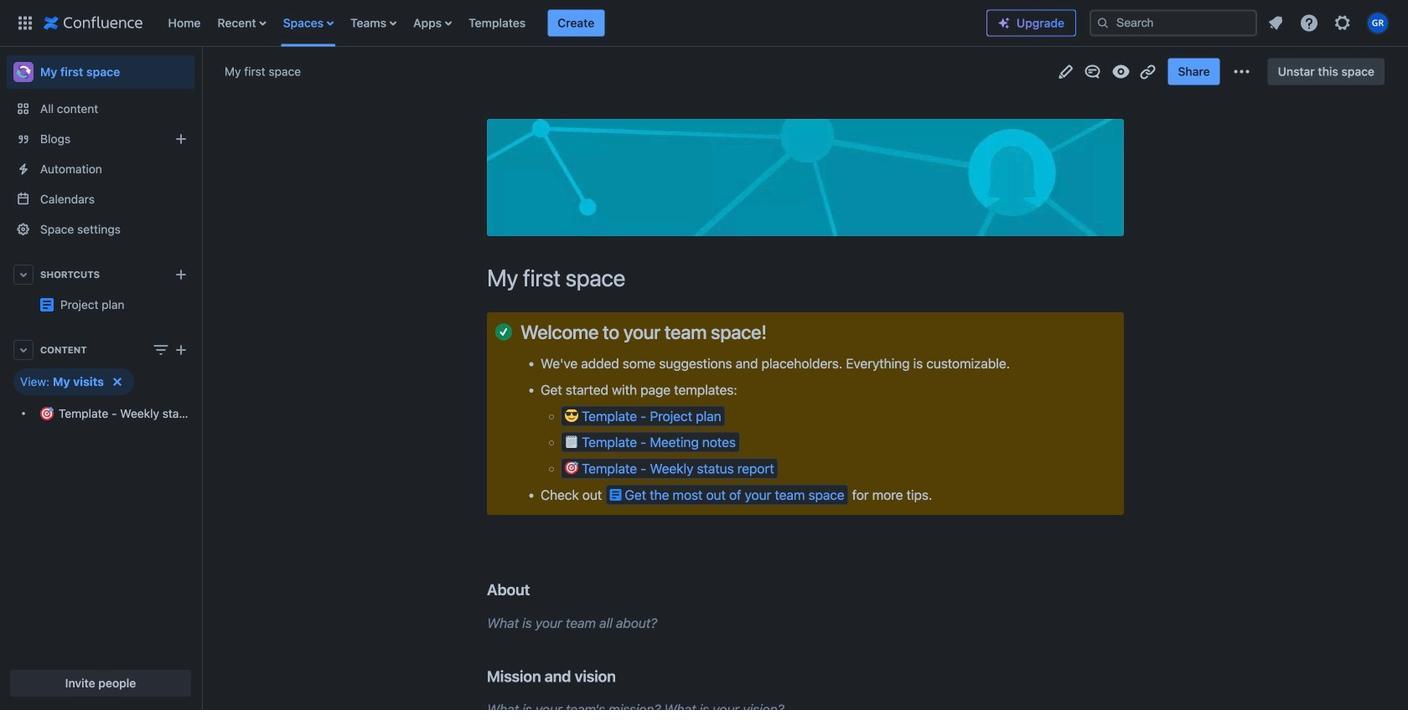 Task type: describe. For each thing, give the bounding box(es) containing it.
copy image
[[528, 580, 548, 600]]

0 horizontal spatial :dart: image
[[40, 407, 54, 421]]

global element
[[10, 0, 987, 47]]

edit this page image
[[1056, 62, 1076, 82]]

more actions image
[[1232, 62, 1252, 82]]

settings icon image
[[1333, 13, 1353, 33]]

1 vertical spatial copy image
[[614, 667, 634, 687]]

create a page image
[[171, 340, 191, 360]]

template - project plan image
[[40, 298, 54, 312]]

list item inside global element
[[548, 10, 605, 36]]

add shortcut image
[[171, 265, 191, 285]]

search image
[[1096, 16, 1110, 30]]

:dart: image inside region
[[40, 407, 54, 421]]

1 vertical spatial :dart: image
[[565, 462, 578, 475]]

collapse sidebar image
[[183, 55, 220, 89]]

help icon image
[[1299, 13, 1319, 33]]

list for the appswitcher icon
[[160, 0, 987, 47]]

create a blog image
[[171, 129, 191, 149]]



Task type: vqa. For each thing, say whether or not it's contained in the screenshot.
add shortcut 'icon'
yes



Task type: locate. For each thing, give the bounding box(es) containing it.
None search field
[[1090, 10, 1257, 36]]

copy image
[[765, 322, 785, 342], [614, 667, 634, 687]]

region
[[7, 369, 194, 429]]

0 horizontal spatial list
[[160, 0, 987, 47]]

stop watching image
[[1111, 62, 1131, 82]]

1 horizontal spatial :dart: image
[[565, 462, 578, 475]]

0 vertical spatial :dart: image
[[40, 407, 54, 421]]

change view image
[[151, 340, 171, 360]]

space element
[[0, 47, 201, 711]]

:dart: image
[[40, 407, 54, 421], [565, 462, 578, 475]]

notification icon image
[[1266, 13, 1286, 33]]

1 vertical spatial :dart: image
[[565, 462, 578, 475]]

get the most out of your team space image
[[610, 489, 621, 502]]

0 vertical spatial copy image
[[765, 322, 785, 342]]

:check_mark: image
[[495, 324, 512, 341]]

region inside space element
[[7, 369, 194, 429]]

list for "premium" icon
[[1261, 8, 1398, 38]]

:dart: image
[[40, 407, 54, 421], [565, 462, 578, 475]]

list
[[160, 0, 987, 47], [1261, 8, 1398, 38]]

0 vertical spatial :dart: image
[[40, 407, 54, 421]]

Search field
[[1090, 10, 1257, 36]]

appswitcher icon image
[[15, 13, 35, 33]]

0 horizontal spatial :dart: image
[[40, 407, 54, 421]]

:notepad_spiral: image
[[565, 435, 578, 449], [565, 435, 578, 449]]

premium image
[[997, 16, 1011, 30]]

clear view image
[[107, 372, 127, 392]]

banner
[[0, 0, 1408, 47]]

confluence image
[[44, 13, 143, 33], [44, 13, 143, 33]]

0 horizontal spatial copy image
[[614, 667, 634, 687]]

:sunglasses: image
[[565, 409, 578, 422], [565, 409, 578, 422]]

list item
[[548, 10, 605, 36]]

1 horizontal spatial list
[[1261, 8, 1398, 38]]

1 horizontal spatial :dart: image
[[565, 462, 578, 475]]

copy link image
[[1138, 62, 1158, 82]]

1 horizontal spatial copy image
[[765, 322, 785, 342]]



